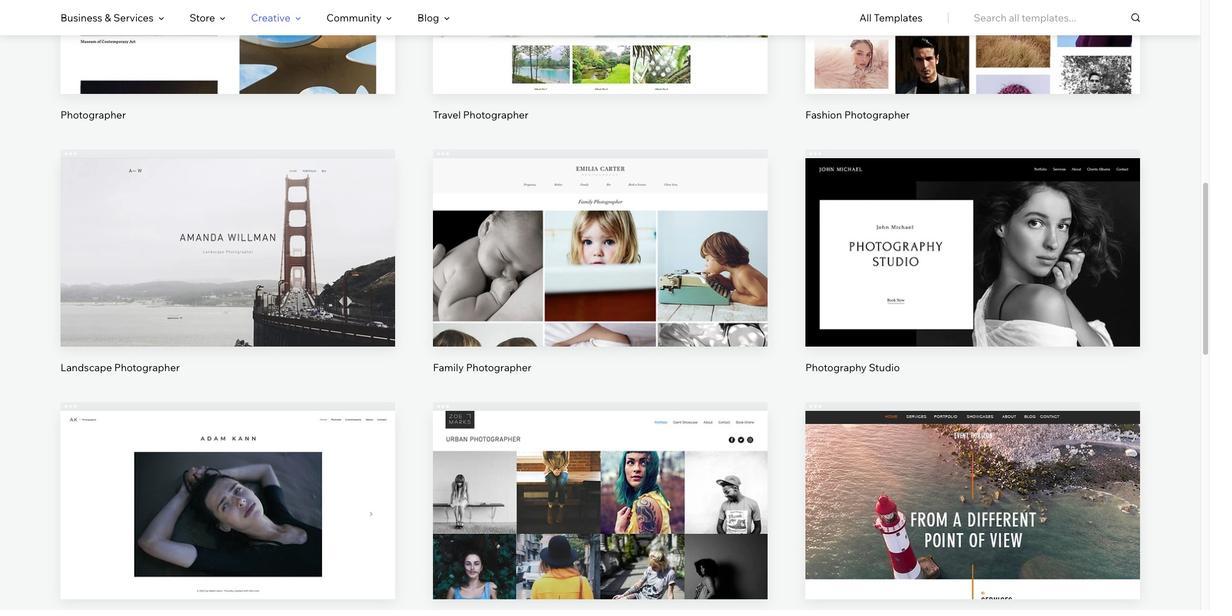 Task type: vqa. For each thing, say whether or not it's contained in the screenshot.
View popup button inside the PHOTOGRAPHY STUDIO Group
yes



Task type: locate. For each thing, give the bounding box(es) containing it.
all templates
[[860, 11, 923, 24]]

photographer
[[61, 109, 126, 121], [463, 109, 529, 121], [845, 109, 910, 121], [114, 361, 180, 374], [466, 361, 532, 374]]

fashion photographer group
[[806, 0, 1141, 122]]

view inside 'landscape photographer' group
[[216, 270, 240, 283]]

view for 'photography website templates - photography studio'
[[962, 270, 985, 283]]

edit button for the photography website templates - landscape photographer
[[198, 219, 258, 249]]

photographer inside the family photographer group
[[466, 361, 532, 374]]

categories. use the left and right arrow keys to navigate the menu element
[[0, 0, 1201, 35]]

view button inside 'landscape photographer' group
[[198, 262, 258, 292]]

photography website templates - photographer image
[[61, 0, 395, 94], [61, 411, 395, 600], [433, 411, 768, 600]]

view for photography website templates - drone photographer at the right bottom of the page
[[962, 523, 985, 536]]

view button inside the family photographer group
[[571, 262, 631, 292]]

view
[[216, 270, 240, 283], [589, 270, 612, 283], [962, 270, 985, 283], [216, 523, 240, 536], [589, 523, 612, 536], [962, 523, 985, 536]]

photography website templates - travel photographer image
[[433, 0, 768, 94]]

edit
[[218, 227, 237, 240], [591, 227, 610, 240], [964, 227, 983, 240], [218, 480, 237, 493], [591, 480, 610, 493], [964, 480, 983, 493]]

edit button for 'photography website templates - photography studio'
[[943, 219, 1003, 249]]

None search field
[[974, 0, 1141, 35]]

edit inside photography studio group
[[964, 227, 983, 240]]

view inside photography studio group
[[962, 270, 985, 283]]

store
[[190, 11, 215, 24]]

view button
[[198, 262, 258, 292], [571, 262, 631, 292], [943, 262, 1003, 292], [198, 514, 258, 545], [571, 514, 631, 545], [943, 514, 1003, 545]]

edit button inside 'landscape photographer' group
[[198, 219, 258, 249]]

edit button for photography website templates - family photographer
[[571, 219, 631, 249]]

photographer group
[[61, 0, 395, 122]]

edit inside the family photographer group
[[591, 227, 610, 240]]

photographer inside fashion photographer group
[[845, 109, 910, 121]]

business
[[61, 11, 102, 24]]

edit button
[[198, 219, 258, 249], [571, 219, 631, 249], [943, 219, 1003, 249], [198, 471, 258, 502], [571, 471, 631, 502], [943, 471, 1003, 502]]

edit button inside the family photographer group
[[571, 219, 631, 249]]

edit inside 'landscape photographer' group
[[218, 227, 237, 240]]

photographer inside travel photographer group
[[463, 109, 529, 121]]

view button inside photography studio group
[[943, 262, 1003, 292]]

view button for the photography website templates - landscape photographer
[[198, 262, 258, 292]]

edit for photography website templates - family photographer
[[591, 227, 610, 240]]

view button for 'photography website templates - photography studio'
[[943, 262, 1003, 292]]

landscape photographer
[[61, 361, 180, 374]]

fashion
[[806, 109, 843, 121]]

edit button inside photography studio group
[[943, 219, 1003, 249]]

view inside the family photographer group
[[589, 270, 612, 283]]

fashion photographer
[[806, 109, 910, 121]]

photographer for family photographer
[[466, 361, 532, 374]]

photographer inside 'landscape photographer' group
[[114, 361, 180, 374]]

photographer for travel photographer
[[463, 109, 529, 121]]



Task type: describe. For each thing, give the bounding box(es) containing it.
view for photography website templates - family photographer
[[589, 270, 612, 283]]

all templates link
[[860, 1, 923, 35]]

photography
[[806, 361, 867, 374]]

studio
[[869, 361, 901, 374]]

family
[[433, 361, 464, 374]]

photography studio group
[[806, 150, 1141, 375]]

photography website templates - fashion photographer image
[[806, 0, 1141, 94]]

edit button for photography website templates - drone photographer at the right bottom of the page
[[943, 471, 1003, 502]]

blog
[[418, 11, 439, 24]]

business & services
[[61, 11, 154, 24]]

creative
[[251, 11, 291, 24]]

community
[[327, 11, 382, 24]]

services
[[114, 11, 154, 24]]

templates
[[874, 11, 923, 24]]

photography website templates - drone photographer image
[[806, 411, 1141, 600]]

travel
[[433, 109, 461, 121]]

travel photographer
[[433, 109, 529, 121]]

photography website templates - family photographer image
[[433, 159, 768, 347]]

view for the photography website templates - landscape photographer
[[216, 270, 240, 283]]

edit for the photography website templates - landscape photographer
[[218, 227, 237, 240]]

edit for 'photography website templates - photography studio'
[[964, 227, 983, 240]]

landscape photographer group
[[61, 150, 395, 375]]

photographer for fashion photographer
[[845, 109, 910, 121]]

photographer inside photographer group
[[61, 109, 126, 121]]

view button for photography website templates - drone photographer at the right bottom of the page
[[943, 514, 1003, 545]]

photographer for landscape photographer
[[114, 361, 180, 374]]

photography website templates - photography studio image
[[806, 159, 1141, 347]]

view button for photography website templates - family photographer
[[571, 262, 631, 292]]

family photographer group
[[433, 150, 768, 375]]

photography website templates - landscape photographer image
[[61, 159, 395, 347]]

family photographer
[[433, 361, 532, 374]]

all
[[860, 11, 872, 24]]

&
[[105, 11, 111, 24]]

landscape
[[61, 361, 112, 374]]

edit for photography website templates - drone photographer at the right bottom of the page
[[964, 480, 983, 493]]

Search search field
[[974, 0, 1141, 35]]

categories by subject element
[[61, 1, 450, 35]]

photography studio
[[806, 361, 901, 374]]

travel photographer group
[[433, 0, 768, 122]]



